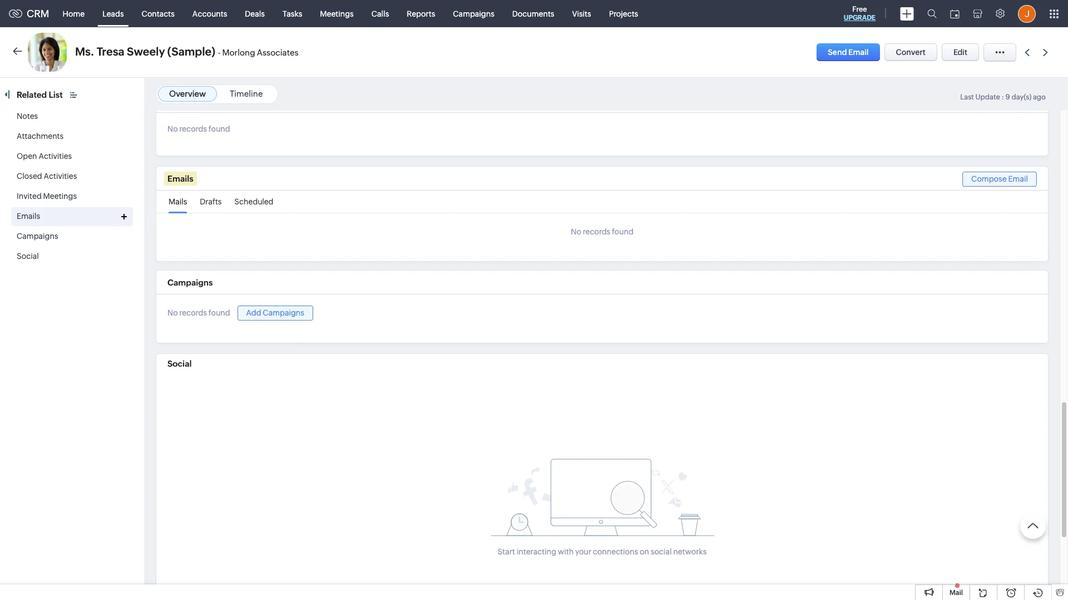 Task type: locate. For each thing, give the bounding box(es) containing it.
email for compose email
[[1008, 175, 1028, 184]]

email inside button
[[849, 48, 869, 57]]

0 vertical spatial email
[[849, 48, 869, 57]]

deals link
[[236, 0, 274, 27]]

scheduled
[[234, 198, 273, 206]]

home
[[63, 9, 85, 18]]

1 vertical spatial campaigns link
[[17, 232, 58, 241]]

edit button
[[942, 43, 979, 61]]

tasks link
[[274, 0, 311, 27]]

campaigns inside 'link'
[[263, 309, 304, 318]]

0 horizontal spatial campaigns link
[[17, 232, 58, 241]]

0 horizontal spatial email
[[849, 48, 869, 57]]

contacts
[[142, 9, 175, 18]]

1 vertical spatial email
[[1008, 175, 1028, 184]]

profile element
[[1011, 0, 1043, 27]]

campaigns link
[[444, 0, 503, 27], [17, 232, 58, 241]]

convert
[[896, 48, 926, 57]]

visits link
[[563, 0, 600, 27]]

free
[[852, 5, 867, 13]]

1 vertical spatial records
[[583, 228, 610, 236]]

emails up mails
[[167, 174, 193, 184]]

campaigns link down emails link
[[17, 232, 58, 241]]

profile image
[[1018, 5, 1036, 23]]

invited
[[17, 192, 42, 201]]

notes link
[[17, 112, 38, 121]]

morlong
[[222, 48, 255, 57]]

campaigns
[[453, 9, 494, 18], [17, 232, 58, 241], [167, 278, 213, 288], [263, 309, 304, 318]]

email right send
[[849, 48, 869, 57]]

email
[[849, 48, 869, 57], [1008, 175, 1028, 184]]

social link
[[17, 252, 39, 261]]

9
[[1006, 93, 1010, 101]]

projects
[[609, 9, 638, 18]]

meetings down closed activities
[[43, 192, 77, 201]]

search image
[[927, 9, 937, 18]]

1 vertical spatial activities
[[44, 172, 77, 181]]

meetings
[[320, 9, 354, 18], [43, 192, 77, 201]]

related
[[17, 90, 47, 100]]

2 vertical spatial records
[[179, 309, 207, 318]]

0 vertical spatial campaigns link
[[444, 0, 503, 27]]

documents link
[[503, 0, 563, 27]]

emails
[[167, 174, 193, 184], [17, 212, 40, 221]]

0 vertical spatial records
[[179, 125, 207, 134]]

records
[[179, 125, 207, 134], [583, 228, 610, 236], [179, 309, 207, 318]]

add campaigns link
[[237, 306, 313, 321]]

0 horizontal spatial meetings
[[43, 192, 77, 201]]

1 horizontal spatial meetings
[[320, 9, 354, 18]]

emails link
[[17, 212, 40, 221]]

compose email
[[971, 175, 1028, 184]]

next record image
[[1043, 49, 1050, 56]]

reports
[[407, 9, 435, 18]]

reports link
[[398, 0, 444, 27]]

-
[[218, 48, 221, 57]]

2 vertical spatial no records found
[[167, 309, 230, 318]]

1 vertical spatial no
[[571, 228, 581, 236]]

social
[[17, 252, 39, 261], [167, 359, 192, 369]]

activities
[[39, 152, 72, 161], [44, 172, 77, 181]]

1 vertical spatial emails
[[17, 212, 40, 221]]

1 horizontal spatial email
[[1008, 175, 1028, 184]]

crm
[[27, 8, 49, 19]]

calendar image
[[950, 9, 960, 18]]

activities up closed activities link
[[39, 152, 72, 161]]

0 vertical spatial social
[[17, 252, 39, 261]]

activities up invited meetings link
[[44, 172, 77, 181]]

0 vertical spatial no records found
[[167, 125, 230, 134]]

0 vertical spatial meetings
[[320, 9, 354, 18]]

campaigns link right reports
[[444, 0, 503, 27]]

previous record image
[[1025, 49, 1030, 56]]

edit
[[954, 48, 967, 57]]

0 vertical spatial activities
[[39, 152, 72, 161]]

no
[[167, 125, 178, 134], [571, 228, 581, 236], [167, 309, 178, 318]]

1 vertical spatial found
[[612, 228, 634, 236]]

attachments link
[[17, 132, 64, 141]]

1 vertical spatial social
[[167, 359, 192, 369]]

email right 'compose'
[[1008, 175, 1028, 184]]

create menu element
[[893, 0, 921, 27]]

:
[[1002, 93, 1004, 101]]

0 horizontal spatial social
[[17, 252, 39, 261]]

found
[[209, 125, 230, 134], [612, 228, 634, 236], [209, 309, 230, 318]]

contacts link
[[133, 0, 184, 27]]

1 horizontal spatial emails
[[167, 174, 193, 184]]

meetings left calls
[[320, 9, 354, 18]]

open
[[17, 152, 37, 161]]

add campaigns
[[246, 309, 304, 318]]

ago
[[1033, 93, 1046, 101]]

send email button
[[817, 43, 880, 61]]

no records found
[[167, 125, 230, 134], [571, 228, 634, 236], [167, 309, 230, 318]]

send email
[[828, 48, 869, 57]]

projects link
[[600, 0, 647, 27]]

1 horizontal spatial campaigns link
[[444, 0, 503, 27]]

interacting
[[517, 548, 556, 557]]

closed activities
[[17, 172, 77, 181]]

0 horizontal spatial emails
[[17, 212, 40, 221]]

start interacting with your connections on social networks
[[498, 548, 707, 557]]

social
[[651, 548, 672, 557]]

mail
[[950, 590, 963, 598]]

home link
[[54, 0, 94, 27]]

connections
[[593, 548, 638, 557]]

0 vertical spatial found
[[209, 125, 230, 134]]

emails down invited
[[17, 212, 40, 221]]

accounts
[[192, 9, 227, 18]]



Task type: describe. For each thing, give the bounding box(es) containing it.
networks
[[673, 548, 707, 557]]

add
[[246, 309, 261, 318]]

related list
[[17, 90, 65, 100]]

search element
[[921, 0, 944, 27]]

timeline link
[[230, 89, 263, 98]]

0 vertical spatial emails
[[167, 174, 193, 184]]

email for send email
[[849, 48, 869, 57]]

day(s)
[[1012, 93, 1032, 101]]

closed activities link
[[17, 172, 77, 181]]

last
[[960, 93, 974, 101]]

accounts link
[[184, 0, 236, 27]]

1 vertical spatial meetings
[[43, 192, 77, 201]]

invited meetings link
[[17, 192, 77, 201]]

calls
[[371, 9, 389, 18]]

update
[[976, 93, 1000, 101]]

visits
[[572, 9, 591, 18]]

timeline
[[230, 89, 263, 98]]

invited meetings
[[17, 192, 77, 201]]

drafts
[[200, 198, 222, 206]]

activities for closed activities
[[44, 172, 77, 181]]

ms.
[[75, 45, 94, 58]]

open activities link
[[17, 152, 72, 161]]

your
[[575, 548, 591, 557]]

convert button
[[884, 43, 937, 61]]

tasks
[[283, 9, 302, 18]]

open activities
[[17, 152, 72, 161]]

list
[[49, 90, 63, 100]]

attachments
[[17, 132, 64, 141]]

compose
[[971, 175, 1007, 184]]

create menu image
[[900, 7, 914, 20]]

deals
[[245, 9, 265, 18]]

crm link
[[9, 8, 49, 19]]

notes
[[17, 112, 38, 121]]

last update : 9 day(s) ago
[[960, 93, 1046, 101]]

on
[[640, 548, 649, 557]]

activities for open activities
[[39, 152, 72, 161]]

overview link
[[169, 89, 206, 98]]

tresa
[[97, 45, 124, 58]]

associates
[[257, 48, 298, 57]]

2 vertical spatial no
[[167, 309, 178, 318]]

sweely
[[127, 45, 165, 58]]

overview
[[169, 89, 206, 98]]

1 vertical spatial no records found
[[571, 228, 634, 236]]

free upgrade
[[844, 5, 876, 22]]

closed
[[17, 172, 42, 181]]

with
[[558, 548, 574, 557]]

start
[[498, 548, 515, 557]]

leads
[[102, 9, 124, 18]]

meetings link
[[311, 0, 363, 27]]

(sample)
[[167, 45, 215, 58]]

ms. tresa sweely (sample) - morlong associates
[[75, 45, 298, 58]]

send
[[828, 48, 847, 57]]

2 vertical spatial found
[[209, 309, 230, 318]]

1 horizontal spatial social
[[167, 359, 192, 369]]

leads link
[[94, 0, 133, 27]]

0 vertical spatial no
[[167, 125, 178, 134]]

calls link
[[363, 0, 398, 27]]

documents
[[512, 9, 554, 18]]

upgrade
[[844, 14, 876, 22]]

mails
[[169, 198, 187, 206]]



Task type: vqa. For each thing, say whether or not it's contained in the screenshot.
standard on the left bottom of the page
no



